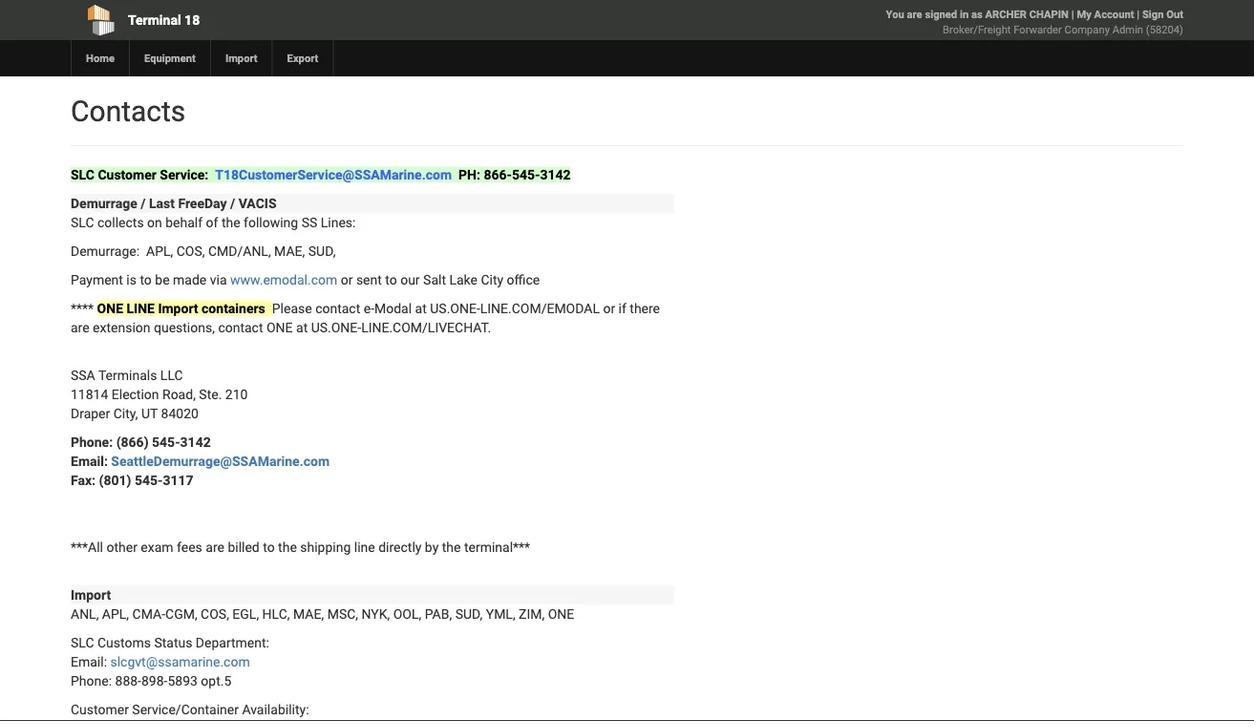 Task type: describe. For each thing, give the bounding box(es) containing it.
1 horizontal spatial import
[[158, 301, 198, 316]]

customs
[[97, 635, 151, 651]]

demurrage / last freeday / vacis
[[71, 195, 277, 211]]

city
[[481, 272, 504, 288]]

terminal
[[128, 12, 181, 28]]

pab,
[[425, 606, 452, 622]]

0 vertical spatial us.one-
[[430, 301, 480, 316]]

home link
[[71, 40, 129, 76]]

collects
[[97, 215, 144, 230]]

or for if
[[603, 301, 615, 316]]

is
[[126, 272, 137, 288]]

broker/freight
[[943, 23, 1011, 36]]

3142 inside phone: (866) 545-3142 email: seattledemurrage@ssamarine.com fax: (801) 545-3117
[[180, 434, 211, 450]]

2 / from the left
[[230, 195, 235, 211]]

2 vertical spatial one
[[548, 606, 575, 622]]

1 vertical spatial mae,
[[293, 606, 324, 622]]

extension
[[93, 320, 151, 335]]

ssa terminals llc 11814 election road, ste. 210 draper city, ut 84020
[[71, 367, 248, 421]]

you are signed in as archer chapin | my account | sign out broker/freight forwarder company admin (58204)
[[886, 8, 1184, 36]]

company
[[1065, 23, 1110, 36]]

our
[[401, 272, 420, 288]]

slc for slc customs status department: email: slcgvt@ssamarine.com phone: 888-898-5893 opt.5
[[71, 635, 94, 651]]

modal
[[375, 301, 412, 316]]

seattledemurrage@ssamarine.com link
[[111, 453, 330, 469]]

1 / from the left
[[141, 195, 146, 211]]

of
[[206, 215, 218, 230]]

ph:
[[459, 167, 481, 183]]

anl, apl, cma-cgm, cos, egl, hlc, mae, msc, nyk, ool, pab, sud, yml, zim, one
[[71, 606, 575, 622]]

(801)
[[99, 473, 131, 488]]

made
[[173, 272, 207, 288]]

containers
[[202, 301, 265, 316]]

t18customerservice@ssamarine.com
[[215, 167, 452, 183]]

are inside you are signed in as archer chapin | my account | sign out broker/freight forwarder company admin (58204)
[[907, 8, 923, 21]]

by
[[425, 539, 439, 555]]

cma-
[[132, 606, 165, 622]]

210
[[225, 387, 248, 402]]

ut
[[141, 406, 158, 421]]

slcgvt@ssamarine.com link
[[110, 654, 250, 670]]

home
[[86, 52, 115, 64]]

2 | from the left
[[1137, 8, 1140, 21]]

lines:
[[321, 215, 356, 230]]

chapin
[[1030, 8, 1069, 21]]

be
[[155, 272, 170, 288]]

city,
[[113, 406, 138, 421]]

seattledemurrage@ssamarine.com
[[111, 453, 330, 469]]

llc
[[160, 367, 183, 383]]

directly
[[379, 539, 422, 555]]

email: for phone:
[[71, 654, 107, 670]]

my
[[1077, 8, 1092, 21]]

out
[[1167, 8, 1184, 21]]

0 vertical spatial mae,
[[274, 243, 305, 259]]

please contact e-modal at us.one-line.com/emodal or if there are extension questions, contact one at us.one-line.com/livechat.
[[71, 301, 660, 335]]

sent
[[356, 272, 382, 288]]

www.emodal.com
[[230, 272, 338, 288]]

or for sent
[[341, 272, 353, 288]]

as
[[972, 8, 983, 21]]

demurrage
[[71, 195, 137, 211]]

2 vertical spatial 545-
[[135, 473, 163, 488]]

****
[[71, 301, 94, 316]]

department:
[[196, 635, 269, 651]]

0 horizontal spatial to
[[140, 272, 152, 288]]

2 horizontal spatial to
[[385, 272, 397, 288]]

ss
[[302, 215, 317, 230]]

1 vertical spatial us.one-
[[311, 320, 361, 335]]

3117
[[163, 473, 194, 488]]

1 horizontal spatial to
[[263, 539, 275, 555]]

questions,
[[154, 320, 215, 335]]

export link
[[272, 40, 333, 76]]

last
[[149, 195, 175, 211]]

draper
[[71, 406, 110, 421]]

0 horizontal spatial the
[[222, 215, 240, 230]]

(866)
[[116, 434, 149, 450]]

election
[[112, 387, 159, 402]]

**** one line import containers
[[71, 301, 269, 316]]

ool,
[[393, 606, 422, 622]]

service
[[132, 702, 176, 718]]

in
[[960, 8, 969, 21]]

terminals
[[98, 367, 157, 383]]

phone: (866) 545-3142 email: seattledemurrage@ssamarine.com fax: (801) 545-3117
[[71, 434, 330, 488]]

1 horizontal spatial the
[[278, 539, 297, 555]]

www.emodal.com link
[[230, 272, 338, 288]]

slc for slc customer service: t18customerservice@ssamarine.com ph: 866-545-3142
[[71, 167, 95, 183]]

line.com/livechat.
[[361, 320, 491, 335]]

866-
[[484, 167, 512, 183]]

e-
[[364, 301, 375, 316]]

2 horizontal spatial the
[[442, 539, 461, 555]]



Task type: vqa. For each thing, say whether or not it's contained in the screenshot.
Site Requirements link
no



Task type: locate. For each thing, give the bounding box(es) containing it.
or left sent
[[341, 272, 353, 288]]

the right "by"
[[442, 539, 461, 555]]

my account link
[[1077, 8, 1135, 21]]

***all other exam fees are billed to the shipping line directly by the terminal***
[[71, 539, 530, 555]]

1 vertical spatial or
[[603, 301, 615, 316]]

sud, right pab,
[[455, 606, 483, 622]]

3142 up seattledemurrage@ssamarine.com
[[180, 434, 211, 450]]

email: up fax:
[[71, 453, 108, 469]]

the left shipping
[[278, 539, 297, 555]]

slc collects on behalf of the following ss lines:
[[71, 215, 356, 230]]

| left sign
[[1137, 8, 1140, 21]]

availability:
[[242, 702, 309, 718]]

1 vertical spatial slc
[[71, 215, 94, 230]]

1 vertical spatial are
[[71, 320, 89, 335]]

slc customer service: t18customerservice@ssamarine.com ph: 866-545-3142
[[71, 167, 571, 183]]

/ left last
[[141, 195, 146, 211]]

5893
[[168, 673, 198, 689]]

behalf
[[166, 215, 203, 230]]

anl,
[[71, 606, 99, 622]]

if
[[619, 301, 627, 316]]

| left my
[[1072, 8, 1075, 21]]

export
[[287, 52, 319, 64]]

1 horizontal spatial are
[[907, 8, 923, 21]]

phone: down draper
[[71, 434, 113, 450]]

/ left vacis
[[230, 195, 235, 211]]

84020
[[161, 406, 199, 421]]

customer up demurrage
[[98, 167, 157, 183]]

0 vertical spatial email:
[[71, 453, 108, 469]]

slc up demurrage
[[71, 167, 95, 183]]

one down the please
[[267, 320, 293, 335]]

slc
[[71, 167, 95, 183], [71, 215, 94, 230], [71, 635, 94, 651]]

us.one- down the please
[[311, 320, 361, 335]]

1 horizontal spatial |
[[1137, 8, 1140, 21]]

1 vertical spatial email:
[[71, 654, 107, 670]]

are inside please contact e-modal at us.one-line.com/emodal or if there are extension questions, contact one at us.one-line.com/livechat.
[[71, 320, 89, 335]]

payment
[[71, 272, 123, 288]]

admin
[[1113, 23, 1144, 36]]

0 vertical spatial at
[[415, 301, 427, 316]]

via
[[210, 272, 227, 288]]

1 vertical spatial one
[[267, 320, 293, 335]]

sud, down ss
[[308, 243, 336, 259]]

fees are
[[177, 539, 224, 555]]

888-
[[115, 673, 141, 689]]

shipping
[[300, 539, 351, 555]]

cgm,
[[165, 606, 197, 622]]

1 vertical spatial sud,
[[455, 606, 483, 622]]

salt
[[423, 272, 446, 288]]

the right the of
[[222, 215, 240, 230]]

email: inside phone: (866) 545-3142 email: seattledemurrage@ssamarine.com fax: (801) 545-3117
[[71, 453, 108, 469]]

18
[[185, 12, 200, 28]]

0 horizontal spatial |
[[1072, 8, 1075, 21]]

slc down demurrage
[[71, 215, 94, 230]]

545-
[[512, 167, 540, 183], [152, 434, 180, 450], [135, 473, 163, 488]]

sign
[[1143, 8, 1164, 21]]

1 vertical spatial 3142
[[180, 434, 211, 450]]

898-
[[141, 673, 168, 689]]

1 vertical spatial contact
[[218, 320, 263, 335]]

one inside please contact e-modal at us.one-line.com/emodal or if there are extension questions, contact one at us.one-line.com/livechat.
[[267, 320, 293, 335]]

one up extension
[[97, 301, 123, 316]]

0 vertical spatial are
[[907, 8, 923, 21]]

2 horizontal spatial one
[[548, 606, 575, 622]]

on
[[147, 215, 162, 230]]

phone: inside phone: (866) 545-3142 email: seattledemurrage@ssamarine.com fax: (801) 545-3117
[[71, 434, 113, 450]]

545- right ph:
[[512, 167, 540, 183]]

there
[[630, 301, 660, 316]]

2 horizontal spatial import
[[225, 52, 258, 64]]

1 vertical spatial 545-
[[152, 434, 180, 450]]

0 vertical spatial one
[[97, 301, 123, 316]]

exam
[[141, 539, 174, 555]]

import up anl,
[[71, 587, 111, 603]]

0 horizontal spatial us.one-
[[311, 320, 361, 335]]

email:
[[71, 453, 108, 469], [71, 654, 107, 670]]

import link
[[210, 40, 272, 76]]

1 horizontal spatial or
[[603, 301, 615, 316]]

1 horizontal spatial sud,
[[455, 606, 483, 622]]

equipment link
[[129, 40, 210, 76]]

0 horizontal spatial apl,
[[102, 606, 129, 622]]

2 email: from the top
[[71, 654, 107, 670]]

0 vertical spatial customer
[[98, 167, 157, 183]]

2 vertical spatial slc
[[71, 635, 94, 651]]

0 vertical spatial slc
[[71, 167, 95, 183]]

lake
[[450, 272, 478, 288]]

/
[[141, 195, 146, 211], [230, 195, 235, 211]]

nyk,
[[362, 606, 390, 622]]

mae, right hlc,
[[293, 606, 324, 622]]

/container
[[176, 702, 239, 718]]

apl,
[[146, 243, 173, 259], [102, 606, 129, 622]]

1 horizontal spatial at
[[415, 301, 427, 316]]

apl, up the customs
[[102, 606, 129, 622]]

phone: inside the slc customs status department: email: slcgvt@ssamarine.com phone: 888-898-5893 opt.5
[[71, 673, 112, 689]]

to left our
[[385, 272, 397, 288]]

1 vertical spatial customer
[[71, 702, 129, 718]]

0 vertical spatial 545-
[[512, 167, 540, 183]]

yml,
[[486, 606, 516, 622]]

2 phone: from the top
[[71, 673, 112, 689]]

cos, left egl,
[[201, 606, 229, 622]]

(58204)
[[1146, 23, 1184, 36]]

545- down 84020
[[152, 434, 180, 450]]

to right is
[[140, 272, 152, 288]]

are down ****
[[71, 320, 89, 335]]

terminal 18 link
[[71, 0, 518, 40]]

at down the please
[[296, 320, 308, 335]]

0 horizontal spatial 3142
[[180, 434, 211, 450]]

one right zim,
[[548, 606, 575, 622]]

1 horizontal spatial us.one-
[[430, 301, 480, 316]]

1 vertical spatial at
[[296, 320, 308, 335]]

are right you
[[907, 8, 923, 21]]

1 | from the left
[[1072, 8, 1075, 21]]

0 horizontal spatial sud,
[[308, 243, 336, 259]]

mae, up www.emodal.com link
[[274, 243, 305, 259]]

hlc,
[[262, 606, 290, 622]]

import left export link
[[225, 52, 258, 64]]

please
[[272, 301, 312, 316]]

0 horizontal spatial one
[[97, 301, 123, 316]]

1 horizontal spatial apl,
[[146, 243, 173, 259]]

import up questions,
[[158, 301, 198, 316]]

equipment
[[144, 52, 196, 64]]

1 horizontal spatial one
[[267, 320, 293, 335]]

one
[[97, 301, 123, 316], [267, 320, 293, 335], [548, 606, 575, 622]]

0 vertical spatial import
[[225, 52, 258, 64]]

1 vertical spatial import
[[158, 301, 198, 316]]

1 vertical spatial phone:
[[71, 673, 112, 689]]

customer service /container availability:
[[71, 702, 309, 718]]

slc for slc collects on behalf of the following ss lines:
[[71, 215, 94, 230]]

archer
[[986, 8, 1027, 21]]

or left if
[[603, 301, 615, 316]]

egl,
[[233, 606, 259, 622]]

1 vertical spatial cos,
[[201, 606, 229, 622]]

0 vertical spatial 3142
[[540, 167, 571, 183]]

0 horizontal spatial /
[[141, 195, 146, 211]]

at up the line.com/livechat.
[[415, 301, 427, 316]]

1 horizontal spatial /
[[230, 195, 235, 211]]

fax:
[[71, 473, 96, 488]]

1 horizontal spatial contact
[[315, 301, 360, 316]]

to right 'billed'
[[263, 539, 275, 555]]

0 horizontal spatial at
[[296, 320, 308, 335]]

us.one- down lake
[[430, 301, 480, 316]]

customer down 888- at the left of page
[[71, 702, 129, 718]]

1 phone: from the top
[[71, 434, 113, 450]]

line.com/emodal
[[480, 301, 600, 316]]

contact left e-
[[315, 301, 360, 316]]

0 vertical spatial cos,
[[176, 243, 205, 259]]

0 vertical spatial contact
[[315, 301, 360, 316]]

1 vertical spatial apl,
[[102, 606, 129, 622]]

contacts
[[71, 94, 186, 128]]

vacis
[[239, 195, 277, 211]]

0 vertical spatial apl,
[[146, 243, 173, 259]]

other
[[107, 539, 138, 555]]

terminal***
[[464, 539, 530, 555]]

office
[[507, 272, 540, 288]]

slc inside the slc customs status department: email: slcgvt@ssamarine.com phone: 888-898-5893 opt.5
[[71, 635, 94, 651]]

cmd/anl,
[[208, 243, 271, 259]]

line
[[127, 301, 155, 316]]

import
[[225, 52, 258, 64], [158, 301, 198, 316], [71, 587, 111, 603]]

email: for fax:
[[71, 453, 108, 469]]

slc down anl,
[[71, 635, 94, 651]]

contact down containers
[[218, 320, 263, 335]]

email: inside the slc customs status department: email: slcgvt@ssamarine.com phone: 888-898-5893 opt.5
[[71, 654, 107, 670]]

cos, up made
[[176, 243, 205, 259]]

0 horizontal spatial or
[[341, 272, 353, 288]]

0 vertical spatial or
[[341, 272, 353, 288]]

payment is to be made via www.emodal.com or sent to our salt lake city office
[[71, 272, 540, 288]]

2 vertical spatial import
[[71, 587, 111, 603]]

line
[[354, 539, 375, 555]]

0 horizontal spatial are
[[71, 320, 89, 335]]

0 vertical spatial phone:
[[71, 434, 113, 450]]

1 horizontal spatial 3142
[[540, 167, 571, 183]]

cos,
[[176, 243, 205, 259], [201, 606, 229, 622]]

***all
[[71, 539, 103, 555]]

are
[[907, 8, 923, 21], [71, 320, 89, 335]]

phone: left 888- at the left of page
[[71, 673, 112, 689]]

road,
[[162, 387, 196, 402]]

3142 right 866-
[[540, 167, 571, 183]]

0 vertical spatial sud,
[[308, 243, 336, 259]]

email: down the customs
[[71, 654, 107, 670]]

or inside please contact e-modal at us.one-line.com/emodal or if there are extension questions, contact one at us.one-line.com/livechat.
[[603, 301, 615, 316]]

3 slc from the top
[[71, 635, 94, 651]]

apl, up be
[[146, 243, 173, 259]]

0 horizontal spatial contact
[[218, 320, 263, 335]]

0 horizontal spatial import
[[71, 587, 111, 603]]

at
[[415, 301, 427, 316], [296, 320, 308, 335]]

|
[[1072, 8, 1075, 21], [1137, 8, 1140, 21]]

545- right "(801)" in the bottom of the page
[[135, 473, 163, 488]]

2 slc from the top
[[71, 215, 94, 230]]

1 slc from the top
[[71, 167, 95, 183]]

demurrage:  apl, cos, cmd/anl, mae, sud,
[[71, 243, 336, 259]]

signed
[[925, 8, 958, 21]]

1 email: from the top
[[71, 453, 108, 469]]

sign out link
[[1143, 8, 1184, 21]]



